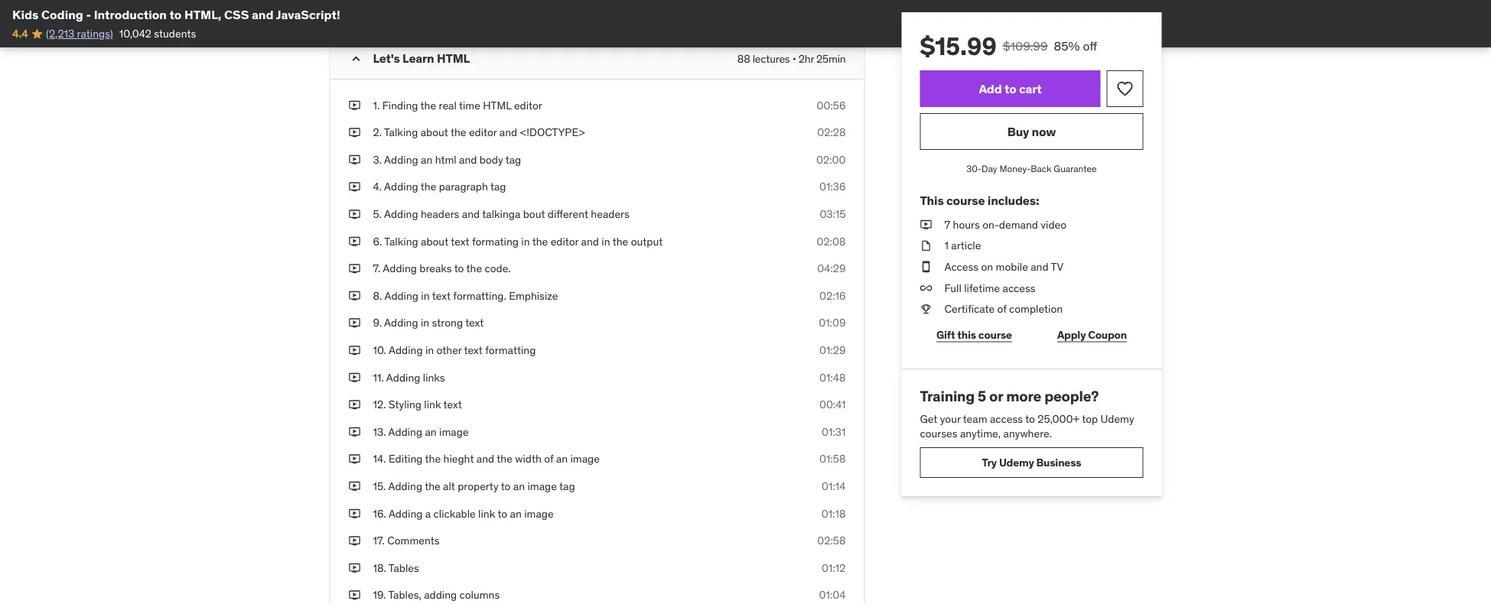 Task type: locate. For each thing, give the bounding box(es) containing it.
headers right different
[[591, 207, 630, 221]]

xsmall image
[[921, 217, 933, 232], [349, 234, 361, 249], [921, 239, 933, 254], [921, 260, 933, 275], [921, 281, 933, 296], [349, 452, 361, 467], [349, 479, 361, 494], [349, 507, 361, 522]]

about
[[421, 126, 448, 139], [421, 235, 449, 248]]

-
[[86, 7, 91, 22]]

0 horizontal spatial link
[[424, 398, 441, 412]]

0 vertical spatial link
[[424, 398, 441, 412]]

adding right 10.
[[389, 344, 423, 357]]

1 vertical spatial udemy
[[1000, 456, 1035, 470]]

6.
[[373, 235, 382, 248]]

1 vertical spatial talking
[[385, 235, 418, 248]]

1 horizontal spatial headers
[[591, 207, 630, 221]]

03:15
[[820, 207, 846, 221]]

02:28
[[818, 126, 846, 139]]

and right html in the left top of the page
[[459, 153, 477, 167]]

breaks
[[420, 262, 452, 276]]

a
[[425, 507, 431, 521]]

7 hours on-demand video
[[945, 218, 1067, 232]]

0 vertical spatial access
[[1003, 281, 1036, 295]]

course down the certificate of completion
[[979, 328, 1013, 342]]

paragraph
[[439, 180, 488, 194]]

adding for 4.
[[384, 180, 418, 194]]

(2,213 ratings)
[[46, 27, 113, 40]]

the down html in the left top of the page
[[421, 180, 437, 194]]

xsmall image left 10.
[[349, 343, 361, 358]]

property
[[458, 480, 499, 494]]

adding right 9.
[[384, 316, 418, 330]]

xsmall image left 17.
[[349, 534, 361, 549]]

0 vertical spatial editor
[[514, 98, 543, 112]]

01:12
[[822, 562, 846, 575]]

30-
[[967, 163, 982, 175]]

19. tables, adding columns
[[373, 589, 500, 603]]

video
[[1041, 218, 1067, 232]]

of right width
[[544, 453, 554, 466]]

2 headers from the left
[[591, 207, 630, 221]]

full lifetime access
[[945, 281, 1036, 295]]

xsmall image left 19.
[[349, 588, 361, 603]]

in up 9. adding in strong text
[[421, 289, 430, 303]]

0 vertical spatial course
[[947, 193, 986, 208]]

comments
[[387, 534, 440, 548]]

editor
[[514, 98, 543, 112], [469, 126, 497, 139], [551, 235, 579, 248]]

and right hieght
[[477, 453, 495, 466]]

access down the mobile
[[1003, 281, 1036, 295]]

top
[[1083, 412, 1099, 426]]

adding left a
[[389, 507, 423, 521]]

text for in
[[432, 289, 451, 303]]

6. talking about text formating in the editor and in the output
[[373, 235, 663, 248]]

an down 12. styling link text
[[425, 425, 437, 439]]

1 vertical spatial html
[[483, 98, 512, 112]]

xsmall image left 5.
[[349, 207, 361, 222]]

adding
[[424, 589, 457, 603]]

xsmall image left "8."
[[349, 289, 361, 304]]

xsmall image left the 12.
[[349, 398, 361, 413]]

xsmall image left 1
[[921, 239, 933, 254]]

headers down 4. adding the paragraph tag
[[421, 207, 460, 221]]

xsmall image
[[349, 98, 361, 113], [349, 125, 361, 140], [349, 152, 361, 167], [349, 180, 361, 195], [349, 207, 361, 222], [349, 261, 361, 276], [349, 289, 361, 304], [921, 302, 933, 317], [349, 316, 361, 331], [349, 343, 361, 358], [349, 370, 361, 385], [349, 398, 361, 413], [349, 425, 361, 440], [349, 534, 361, 549], [349, 561, 361, 576], [349, 588, 361, 603]]

0 vertical spatial udemy
[[1101, 412, 1135, 426]]

your
[[941, 412, 961, 426]]

on-
[[983, 218, 1000, 232]]

02:08
[[817, 235, 846, 248]]

adding right 7.
[[383, 262, 417, 276]]

xsmall image left 4.
[[349, 180, 361, 195]]

business
[[1037, 456, 1082, 470]]

xsmall image left 14.
[[349, 452, 361, 467]]

0 horizontal spatial udemy
[[1000, 456, 1035, 470]]

adding right 3.
[[384, 153, 418, 167]]

2 vertical spatial tag
[[560, 480, 575, 494]]

text down links
[[444, 398, 462, 412]]

18.
[[373, 562, 386, 575]]

access
[[1003, 281, 1036, 295], [991, 412, 1024, 426]]

text down 7. adding breaks to the code.
[[432, 289, 451, 303]]

talking right 2. at the left top of the page
[[384, 126, 418, 139]]

0 vertical spatial html
[[437, 50, 470, 66]]

adding for 11.
[[386, 371, 421, 385]]

in for 9. adding in strong text
[[421, 316, 430, 330]]

1 vertical spatial access
[[991, 412, 1024, 426]]

1 horizontal spatial udemy
[[1101, 412, 1135, 426]]

talking right 6.
[[385, 235, 418, 248]]

1 horizontal spatial html
[[483, 98, 512, 112]]

try udemy business
[[983, 456, 1082, 470]]

xsmall image left 1.
[[349, 98, 361, 113]]

in left other
[[426, 344, 434, 357]]

coding
[[41, 7, 83, 22]]

xsmall image left 2. at the left top of the page
[[349, 125, 361, 140]]

to left cart at the right of page
[[1005, 81, 1017, 96]]

talking for 2.
[[384, 126, 418, 139]]

adding right "8."
[[385, 289, 419, 303]]

adding for 7.
[[383, 262, 417, 276]]

16. adding a clickable link to an image
[[373, 507, 554, 521]]

xsmall image left 9.
[[349, 316, 361, 331]]

about up the breaks
[[421, 235, 449, 248]]

xsmall image left certificate
[[921, 302, 933, 317]]

1 vertical spatial course
[[979, 328, 1013, 342]]

adding right 11.
[[386, 371, 421, 385]]

course up "hours"
[[947, 193, 986, 208]]

access down or
[[991, 412, 1024, 426]]

let's learn html
[[373, 50, 470, 66]]

text for link
[[444, 398, 462, 412]]

xsmall image for 2. talking about the editor and <!doctype>
[[349, 125, 361, 140]]

link down property
[[479, 507, 495, 521]]

to up students
[[170, 7, 182, 22]]

adding for 16.
[[389, 507, 423, 521]]

udemy right top
[[1101, 412, 1135, 426]]

02:16
[[820, 289, 846, 303]]

0 vertical spatial about
[[421, 126, 448, 139]]

10. adding in other text formatting
[[373, 344, 536, 357]]

lectures
[[753, 52, 790, 65]]

link down links
[[424, 398, 441, 412]]

1 vertical spatial link
[[479, 507, 495, 521]]

85%
[[1055, 38, 1081, 54]]

hieght
[[444, 453, 474, 466]]

11.
[[373, 371, 384, 385]]

buy now
[[1008, 124, 1057, 139]]

let's
[[373, 50, 400, 66]]

to down property
[[498, 507, 508, 521]]

html right time
[[483, 98, 512, 112]]

adding for 8.
[[385, 289, 419, 303]]

gift this course link
[[921, 320, 1029, 351]]

1 article
[[945, 239, 982, 253]]

1 horizontal spatial editor
[[514, 98, 543, 112]]

more
[[1007, 387, 1042, 406]]

to up anywhere.
[[1026, 412, 1036, 426]]

xsmall image left "16."
[[349, 507, 361, 522]]

adding right 5.
[[384, 207, 418, 221]]

access
[[945, 260, 979, 274]]

and right css
[[252, 7, 274, 22]]

about for the
[[421, 126, 448, 139]]

text up 7. adding breaks to the code.
[[451, 235, 470, 248]]

or
[[990, 387, 1004, 406]]

adding right 13.
[[389, 425, 423, 439]]

1 headers from the left
[[421, 207, 460, 221]]

04:29
[[818, 262, 846, 276]]

javascript!
[[276, 7, 341, 22]]

0 horizontal spatial headers
[[421, 207, 460, 221]]

in down "bout"
[[522, 235, 530, 248]]

back
[[1031, 163, 1052, 175]]

adding right 4.
[[384, 180, 418, 194]]

add to cart
[[979, 81, 1042, 96]]

xsmall image left 7.
[[349, 261, 361, 276]]

an
[[421, 153, 433, 167], [425, 425, 437, 439], [556, 453, 568, 466], [514, 480, 525, 494], [510, 507, 522, 521]]

about up html in the left top of the page
[[421, 126, 448, 139]]

the left real
[[421, 98, 436, 112]]

2 horizontal spatial editor
[[551, 235, 579, 248]]

1 horizontal spatial of
[[998, 302, 1007, 316]]

xsmall image left 15.
[[349, 479, 361, 494]]

xsmall image left 3.
[[349, 152, 361, 167]]

udemy inside training 5 or more people? get your team access to 25,000+ top udemy courses anytime, anywhere.
[[1101, 412, 1135, 426]]

formatting.
[[453, 289, 507, 303]]

25min
[[817, 52, 846, 65]]

apply coupon button
[[1041, 320, 1144, 351]]

adding for 9.
[[384, 316, 418, 330]]

01:29
[[820, 344, 846, 357]]

editor up <!doctype>
[[514, 98, 543, 112]]

try udemy business link
[[921, 448, 1144, 478]]

html
[[435, 153, 457, 167]]

udemy right try
[[1000, 456, 1035, 470]]

editor up the body
[[469, 126, 497, 139]]

01:14
[[822, 480, 846, 494]]

1 vertical spatial about
[[421, 235, 449, 248]]

00:56
[[817, 98, 846, 112]]

adding right 15.
[[388, 480, 423, 494]]

0 vertical spatial talking
[[384, 126, 418, 139]]

xsmall image left 13.
[[349, 425, 361, 440]]

adding for 15.
[[388, 480, 423, 494]]

xsmall image left 11.
[[349, 370, 361, 385]]

image
[[439, 425, 469, 439], [571, 453, 600, 466], [528, 480, 557, 494], [524, 507, 554, 521]]

includes:
[[988, 193, 1040, 208]]

xsmall image for 9. adding in strong text
[[349, 316, 361, 331]]

html right learn
[[437, 50, 470, 66]]

xsmall image left '18.'
[[349, 561, 361, 576]]

this
[[958, 328, 977, 342]]

0 horizontal spatial editor
[[469, 126, 497, 139]]

•
[[793, 52, 797, 65]]

money-
[[1000, 163, 1031, 175]]

text right strong
[[466, 316, 484, 330]]

and up the body
[[500, 126, 518, 139]]

01:48
[[820, 371, 846, 385]]

xsmall image for 13. adding an image
[[349, 425, 361, 440]]

in left output at the left of the page
[[602, 235, 611, 248]]

1 vertical spatial of
[[544, 453, 554, 466]]

editor down different
[[551, 235, 579, 248]]

in left strong
[[421, 316, 430, 330]]

css
[[224, 7, 249, 22]]

1 horizontal spatial link
[[479, 507, 495, 521]]

0 horizontal spatial of
[[544, 453, 554, 466]]

about for text
[[421, 235, 449, 248]]

xsmall image left access
[[921, 260, 933, 275]]

of down full lifetime access
[[998, 302, 1007, 316]]

xsmall image for 17. comments
[[349, 534, 361, 549]]

xsmall image for 1. finding the real time html editor
[[349, 98, 361, 113]]

01:36
[[820, 180, 846, 194]]

emphisize
[[509, 289, 558, 303]]

on
[[982, 260, 994, 274]]

finding
[[383, 98, 418, 112]]

2 vertical spatial editor
[[551, 235, 579, 248]]



Task type: vqa. For each thing, say whether or not it's contained in the screenshot.
"15. ADDING THE ALT PROPERTY TO AN IMAGE TAG"
yes



Task type: describe. For each thing, give the bounding box(es) containing it.
the left width
[[497, 453, 513, 466]]

13.
[[373, 425, 386, 439]]

25,000+
[[1038, 412, 1080, 426]]

training
[[921, 387, 975, 406]]

add
[[979, 81, 1003, 96]]

2. talking about the editor and <!doctype>
[[373, 126, 586, 139]]

01:09
[[819, 316, 846, 330]]

wishlist image
[[1116, 80, 1135, 98]]

talking for 6.
[[385, 235, 418, 248]]

in for 8. adding in text formatting. emphisize
[[421, 289, 430, 303]]

$109.99
[[1003, 38, 1048, 54]]

output
[[631, 235, 663, 248]]

full
[[945, 281, 962, 295]]

apply coupon
[[1058, 328, 1128, 342]]

4.
[[373, 180, 382, 194]]

kids coding - introduction to html, css and javascript!
[[12, 7, 341, 22]]

an down 15. adding the alt property to an image tag
[[510, 507, 522, 521]]

the down "bout"
[[533, 235, 548, 248]]

and left tv at the right of page
[[1031, 260, 1049, 274]]

15. adding the alt property to an image tag
[[373, 480, 575, 494]]

an right width
[[556, 453, 568, 466]]

gift
[[937, 328, 956, 342]]

training 5 or more people? get your team access to 25,000+ top udemy courses anytime, anywhere.
[[921, 387, 1135, 441]]

0 horizontal spatial html
[[437, 50, 470, 66]]

clickable
[[434, 507, 476, 521]]

1. finding the real time html editor
[[373, 98, 543, 112]]

1
[[945, 239, 949, 253]]

small image
[[349, 51, 364, 67]]

and down 'paragraph'
[[462, 207, 480, 221]]

coupon
[[1089, 328, 1128, 342]]

code.
[[485, 262, 511, 276]]

in for 10. adding in other text formatting
[[426, 344, 434, 357]]

tables
[[389, 562, 419, 575]]

14. editing the hieght and the width of an image
[[373, 453, 600, 466]]

html,
[[184, 7, 222, 22]]

an down width
[[514, 480, 525, 494]]

xsmall image for 10. adding in other text formatting
[[349, 343, 361, 358]]

adding for 3.
[[384, 153, 418, 167]]

buy now button
[[921, 113, 1144, 150]]

7. adding breaks to the code.
[[373, 262, 511, 276]]

10,042
[[119, 27, 152, 40]]

text right other
[[464, 344, 483, 357]]

xsmall image for 7. adding breaks to the code.
[[349, 261, 361, 276]]

completion
[[1010, 302, 1063, 316]]

to inside training 5 or more people? get your team access to 25,000+ top udemy courses anytime, anywhere.
[[1026, 412, 1036, 426]]

10,042 students
[[119, 27, 196, 40]]

02:58
[[818, 534, 846, 548]]

access on mobile and tv
[[945, 260, 1064, 274]]

lifetime
[[965, 281, 1001, 295]]

links
[[423, 371, 445, 385]]

17. comments
[[373, 534, 440, 548]]

people?
[[1045, 387, 1099, 406]]

12.
[[373, 398, 386, 412]]

12. styling link text
[[373, 398, 462, 412]]

30-day money-back guarantee
[[967, 163, 1098, 175]]

the left alt
[[425, 480, 441, 494]]

buy
[[1008, 124, 1030, 139]]

19.
[[373, 589, 386, 603]]

and down different
[[581, 235, 599, 248]]

9. adding in strong text
[[373, 316, 484, 330]]

00:41
[[820, 398, 846, 412]]

kids
[[12, 7, 39, 22]]

xsmall image left 7
[[921, 217, 933, 232]]

3.
[[373, 153, 382, 167]]

xsmall image for 11. adding links
[[349, 370, 361, 385]]

xsmall image for 5. adding headers and talkinga bout different headers
[[349, 207, 361, 222]]

the left hieght
[[425, 453, 441, 466]]

88 lectures • 2hr 25min
[[738, 52, 846, 65]]

try
[[983, 456, 997, 470]]

adding for 13.
[[389, 425, 423, 439]]

to inside "button"
[[1005, 81, 1017, 96]]

adding for 5.
[[384, 207, 418, 221]]

the down 1. finding the real time html editor
[[451, 126, 467, 139]]

to right property
[[501, 480, 511, 494]]

adding for 10.
[[389, 344, 423, 357]]

88
[[738, 52, 751, 65]]

to right the breaks
[[454, 262, 464, 276]]

an left html in the left top of the page
[[421, 153, 433, 167]]

xsmall image for 8. adding in text formatting. emphisize
[[349, 289, 361, 304]]

students
[[154, 27, 196, 40]]

7
[[945, 218, 951, 232]]

01:31
[[822, 425, 846, 439]]

text for about
[[451, 235, 470, 248]]

xsmall image for 3. adding an html and body tag
[[349, 152, 361, 167]]

formatting
[[485, 344, 536, 357]]

0 vertical spatial tag
[[506, 153, 522, 167]]

this course includes:
[[921, 193, 1040, 208]]

bout
[[523, 207, 545, 221]]

xsmall image for 12. styling link text
[[349, 398, 361, 413]]

mobile
[[996, 260, 1029, 274]]

certificate
[[945, 302, 995, 316]]

13. adding an image
[[373, 425, 469, 439]]

the left output at the left of the page
[[613, 235, 629, 248]]

ratings)
[[77, 27, 113, 40]]

add to cart button
[[921, 70, 1101, 107]]

xsmall image left full
[[921, 281, 933, 296]]

the left code.
[[467, 262, 482, 276]]

width
[[515, 453, 542, 466]]

time
[[459, 98, 481, 112]]

02:00
[[817, 153, 846, 167]]

10.
[[373, 344, 387, 357]]

1 vertical spatial editor
[[469, 126, 497, 139]]

real
[[439, 98, 457, 112]]

access inside training 5 or more people? get your team access to 25,000+ top udemy courses anytime, anywhere.
[[991, 412, 1024, 426]]

3. adding an html and body tag
[[373, 153, 522, 167]]

now
[[1032, 124, 1057, 139]]

11. adding links
[[373, 371, 445, 385]]

xsmall image left 6.
[[349, 234, 361, 249]]

tables,
[[388, 589, 422, 603]]

xsmall image for 4. adding the paragraph tag
[[349, 180, 361, 195]]

xsmall image for 18. tables
[[349, 561, 361, 576]]

courses
[[921, 427, 958, 441]]

xsmall image for 19. tables, adding columns
[[349, 588, 361, 603]]

8. adding in text formatting. emphisize
[[373, 289, 558, 303]]

1 vertical spatial tag
[[491, 180, 506, 194]]

0 vertical spatial of
[[998, 302, 1007, 316]]

8.
[[373, 289, 382, 303]]

demand
[[1000, 218, 1039, 232]]

gift this course
[[937, 328, 1013, 342]]



